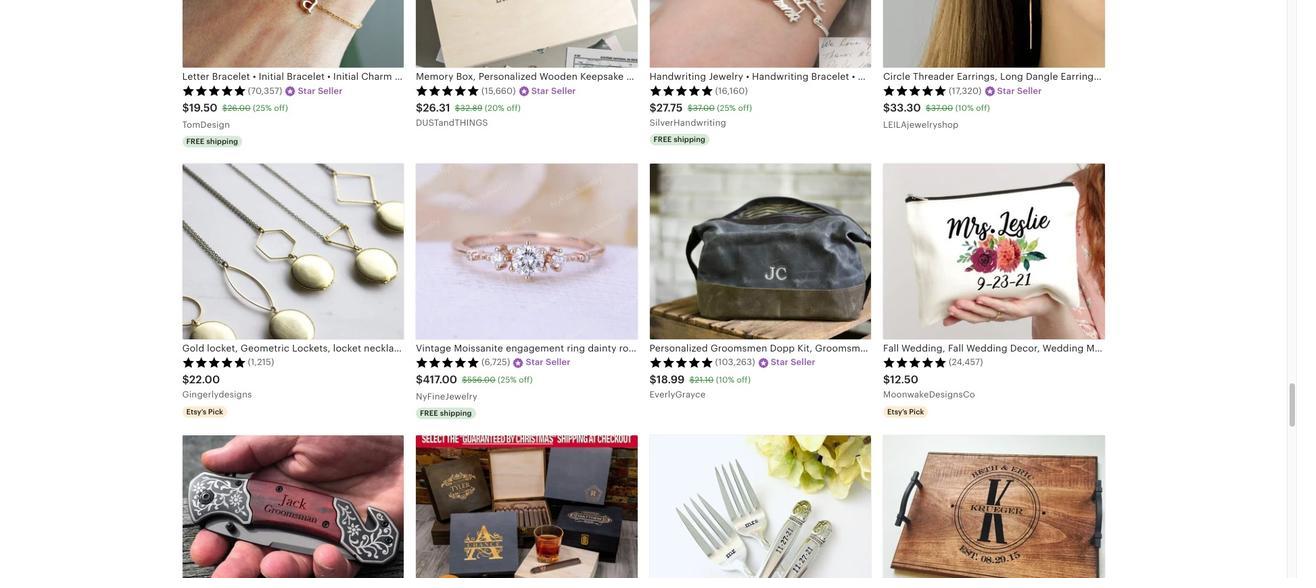 Task type: vqa. For each thing, say whether or not it's contained in the screenshot.
middle ITEM:
no



Task type: locate. For each thing, give the bounding box(es) containing it.
22.00
[[189, 374, 220, 386]]

1 horizontal spatial (25%
[[498, 375, 517, 385]]

off) inside "$ 33.30 $ 37.00 (10% off) leilajewelryshop"
[[977, 104, 991, 113]]

2 37.00 from the left
[[932, 104, 954, 113]]

star seller right (6,725)
[[526, 358, 571, 368]]

pick
[[208, 408, 223, 416], [910, 408, 925, 416]]

$
[[182, 102, 189, 115], [416, 102, 423, 115], [650, 102, 657, 115], [884, 102, 891, 115], [222, 104, 228, 113], [455, 104, 461, 113], [688, 104, 693, 113], [926, 104, 932, 113], [182, 374, 189, 386], [416, 374, 423, 386], [650, 374, 657, 386], [884, 374, 891, 386], [462, 375, 468, 385], [690, 375, 695, 385]]

37.00 up silverhandwriting
[[693, 104, 715, 113]]

26.00
[[228, 104, 251, 113]]

star seller right "(70,357)"
[[298, 86, 343, 96]]

(25%
[[253, 104, 272, 113], [717, 104, 736, 113], [498, 375, 517, 385]]

pick for 22.00
[[208, 408, 223, 416]]

2 etsy's from the left
[[888, 408, 908, 416]]

0 horizontal spatial etsy's pick
[[186, 408, 223, 416]]

0 horizontal spatial (25%
[[253, 104, 272, 113]]

(10%
[[956, 104, 974, 113], [716, 375, 735, 385]]

free shipping for 417.00
[[420, 409, 472, 417]]

star for 417.00
[[526, 358, 544, 368]]

33.30
[[891, 102, 922, 115]]

1 horizontal spatial shipping
[[440, 409, 472, 417]]

free shipping down silverhandwriting
[[654, 135, 706, 144]]

star
[[298, 86, 316, 96], [532, 86, 549, 96], [998, 86, 1016, 96], [526, 358, 544, 368], [771, 358, 789, 368]]

free shipping down tomdesign
[[186, 138, 238, 146]]

off) down "(103,263)"
[[737, 375, 751, 385]]

37.00
[[693, 104, 715, 113], [932, 104, 954, 113]]

(25% down "(70,357)"
[[253, 104, 272, 113]]

$ 27.75 $ 37.00 (25% off) silverhandwriting
[[650, 102, 753, 128]]

pick down gingerlydesigns on the left bottom
[[208, 408, 223, 416]]

(25% for 417.00
[[498, 375, 517, 385]]

2 horizontal spatial free
[[654, 135, 672, 144]]

off) for 26.31
[[507, 104, 521, 113]]

(25% inside the $ 19.50 $ 26.00 (25% off) tomdesign
[[253, 104, 272, 113]]

star seller for 417.00
[[526, 358, 571, 368]]

star right (15,660) at the top
[[532, 86, 549, 96]]

(24,457)
[[949, 358, 984, 368]]

off) right 556.00
[[519, 375, 533, 385]]

star right (17,320)
[[998, 86, 1016, 96]]

0 vertical spatial (10%
[[956, 104, 974, 113]]

5 out of 5 stars image up 417.00
[[416, 357, 480, 368]]

etsy's pick
[[186, 408, 223, 416], [888, 408, 925, 416]]

37.00 up leilajewelryshop
[[932, 104, 954, 113]]

off) inside $ 18.99 $ 21.10 (10% off) everlygrayce
[[737, 375, 751, 385]]

5 out of 5 stars image up 26.31
[[416, 85, 480, 96]]

gingerlydesigns
[[182, 390, 252, 400]]

free down tomdesign
[[186, 138, 205, 146]]

(10% inside $ 18.99 $ 21.10 (10% off) everlygrayce
[[716, 375, 735, 385]]

5 out of 5 stars image up 22.00
[[182, 357, 246, 368]]

etsy's down gingerlydesigns on the left bottom
[[186, 408, 207, 416]]

star right (6,725)
[[526, 358, 544, 368]]

5 out of 5 stars image for 27.75
[[650, 85, 714, 96]]

37.00 inside "$ 33.30 $ 37.00 (10% off) leilajewelryshop"
[[932, 104, 954, 113]]

free
[[654, 135, 672, 144], [186, 138, 205, 146], [420, 409, 438, 417]]

free shipping
[[654, 135, 706, 144], [186, 138, 238, 146], [420, 409, 472, 417]]

free down nyfinejewelry
[[420, 409, 438, 417]]

1 etsy's pick from the left
[[186, 408, 223, 416]]

37.00 inside $ 27.75 $ 37.00 (25% off) silverhandwriting
[[693, 104, 715, 113]]

pick down moonwakedesignsco
[[910, 408, 925, 416]]

shipping
[[674, 135, 706, 144], [207, 138, 238, 146], [440, 409, 472, 417]]

free for 417.00
[[420, 409, 438, 417]]

off) for 18.99
[[737, 375, 751, 385]]

off)
[[274, 104, 288, 113], [507, 104, 521, 113], [739, 104, 753, 113], [977, 104, 991, 113], [519, 375, 533, 385], [737, 375, 751, 385]]

0 horizontal spatial free shipping
[[186, 138, 238, 146]]

(10% inside "$ 33.30 $ 37.00 (10% off) leilajewelryshop"
[[956, 104, 974, 113]]

$ 19.50 $ 26.00 (25% off) tomdesign
[[182, 102, 288, 130]]

star for 19.50
[[298, 86, 316, 96]]

(6,725)
[[482, 358, 511, 368]]

(25% for 19.50
[[253, 104, 272, 113]]

0 horizontal spatial shipping
[[207, 138, 238, 146]]

etsy's pick for 22.00
[[186, 408, 223, 416]]

free for 27.75
[[654, 135, 672, 144]]

off) inside the $ 19.50 $ 26.00 (25% off) tomdesign
[[274, 104, 288, 113]]

silverhandwriting
[[650, 118, 727, 128]]

fall wedding, fall wedding decor, wedding makeup bag, bride makeup bag, fall bridal gift, personalized wedding gift, fall bridal shower gift image
[[884, 164, 1105, 340]]

0 horizontal spatial free
[[186, 138, 205, 146]]

everlygrayce
[[650, 390, 706, 400]]

0 horizontal spatial etsy's
[[186, 408, 207, 416]]

pick for 12.50
[[910, 408, 925, 416]]

star for 33.30
[[998, 86, 1016, 96]]

(17,320)
[[949, 86, 982, 96]]

$ 33.30 $ 37.00 (10% off) leilajewelryshop
[[884, 102, 991, 130]]

1 vertical spatial (10%
[[716, 375, 735, 385]]

off) inside $ 27.75 $ 37.00 (25% off) silverhandwriting
[[739, 104, 753, 113]]

2 horizontal spatial shipping
[[674, 135, 706, 144]]

1 horizontal spatial free
[[420, 409, 438, 417]]

star seller right (17,320)
[[998, 86, 1043, 96]]

(10% down (17,320)
[[956, 104, 974, 113]]

shipping down tomdesign
[[207, 138, 238, 146]]

free shipping down nyfinejewelry
[[420, 409, 472, 417]]

2 etsy's pick from the left
[[888, 408, 925, 416]]

0 horizontal spatial (10%
[[716, 375, 735, 385]]

shipping for 27.75
[[674, 135, 706, 144]]

1 horizontal spatial etsy's
[[888, 408, 908, 416]]

1 pick from the left
[[208, 408, 223, 416]]

19.50
[[189, 102, 218, 115]]

0 horizontal spatial 37.00
[[693, 104, 715, 113]]

off) down (17,320)
[[977, 104, 991, 113]]

personalized pocket knife with wood handle, groomsman gift, gifts for men, camping and hunting, best man, groom image
[[182, 436, 404, 579]]

1 horizontal spatial (10%
[[956, 104, 974, 113]]

shipping down silverhandwriting
[[674, 135, 706, 144]]

handwriting jewelry • handwriting bracelet • signature bracelet • personalized jewelry • memorial gift • grandma gift • mom gift • bh01 image
[[650, 0, 872, 68]]

star right "(70,357)"
[[298, 86, 316, 96]]

37.00 for 27.75
[[693, 104, 715, 113]]

shipping for 19.50
[[207, 138, 238, 146]]

etsy's pick down gingerlydesigns on the left bottom
[[186, 408, 223, 416]]

(25% inside $ 417.00 $ 556.00 (25% off) nyfinejewelry
[[498, 375, 517, 385]]

seller
[[318, 86, 343, 96], [552, 86, 576, 96], [1018, 86, 1043, 96], [546, 358, 571, 368], [791, 358, 816, 368]]

off) for 27.75
[[739, 104, 753, 113]]

moonwakedesignsco
[[884, 390, 976, 400]]

seller for 417.00
[[546, 358, 571, 368]]

18.99
[[657, 374, 685, 386]]

2 horizontal spatial (25%
[[717, 104, 736, 113]]

shipping down nyfinejewelry
[[440, 409, 472, 417]]

rustic cigar box, groomsmen cigar box, best man gift, wooden cigar box, wood gift box, groomsman gift box, vintage box, wedding party box image
[[416, 436, 638, 579]]

star right "(103,263)"
[[771, 358, 789, 368]]

gold locket, geometric lockets, locket necklace, gold modern locket, modern locket, gift for her, personalized gift, photo locket, christmas image
[[182, 164, 404, 340]]

off) inside the $ 26.31 $ 32.89 (20% off) dustandthings
[[507, 104, 521, 113]]

off) inside $ 417.00 $ 556.00 (25% off) nyfinejewelry
[[519, 375, 533, 385]]

off) down "(70,357)"
[[274, 104, 288, 113]]

2 pick from the left
[[910, 408, 925, 416]]

star seller right (15,660) at the top
[[532, 86, 576, 96]]

32.89
[[461, 104, 483, 113]]

5 out of 5 stars image up "33.30"
[[884, 85, 947, 96]]

(25% down (16,160)
[[717, 104, 736, 113]]

etsy's
[[186, 408, 207, 416], [888, 408, 908, 416]]

2 horizontal spatial free shipping
[[654, 135, 706, 144]]

etsy's down '12.50'
[[888, 408, 908, 416]]

$ 417.00 $ 556.00 (25% off) nyfinejewelry
[[416, 374, 533, 402]]

star seller right "(103,263)"
[[771, 358, 816, 368]]

(10% down "(103,263)"
[[716, 375, 735, 385]]

(25% down (6,725)
[[498, 375, 517, 385]]

1 horizontal spatial etsy's pick
[[888, 408, 925, 416]]

1 etsy's from the left
[[186, 408, 207, 416]]

0 horizontal spatial pick
[[208, 408, 223, 416]]

1 horizontal spatial free shipping
[[420, 409, 472, 417]]

5 out of 5 stars image up 27.75
[[650, 85, 714, 96]]

vintage moissanite engagement ring dainty rose gold engagement ring unique cluster diamond ring round cut bridal promise anniversary ring image
[[416, 164, 638, 340]]

etsy's pick down moonwakedesignsco
[[888, 408, 925, 416]]

1 horizontal spatial 37.00
[[932, 104, 954, 113]]

5 out of 5 stars image
[[182, 85, 246, 96], [416, 85, 480, 96], [650, 85, 714, 96], [884, 85, 947, 96], [182, 357, 246, 368], [416, 357, 480, 368], [650, 357, 714, 368], [884, 357, 947, 368]]

seller for 33.30
[[1018, 86, 1043, 96]]

(25% inside $ 27.75 $ 37.00 (25% off) silverhandwriting
[[717, 104, 736, 113]]

1 horizontal spatial pick
[[910, 408, 925, 416]]

5 out of 5 stars image for 26.31
[[416, 85, 480, 96]]

5 out of 5 stars image up 18.99
[[650, 357, 714, 368]]

seller for 18.99
[[791, 358, 816, 368]]

leilajewelryshop
[[884, 120, 959, 130]]

$ 18.99 $ 21.10 (10% off) everlygrayce
[[650, 374, 751, 400]]

5 out of 5 stars image up 19.50
[[182, 85, 246, 96]]

free down silverhandwriting
[[654, 135, 672, 144]]

(10% for 33.30
[[956, 104, 974, 113]]

1 37.00 from the left
[[693, 104, 715, 113]]

off) right (20%
[[507, 104, 521, 113]]

21.10
[[695, 375, 714, 385]]

star seller
[[298, 86, 343, 96], [532, 86, 576, 96], [998, 86, 1043, 96], [526, 358, 571, 368], [771, 358, 816, 368]]

off) down (16,160)
[[739, 104, 753, 113]]



Task type: describe. For each thing, give the bounding box(es) containing it.
(103,263)
[[716, 358, 756, 368]]

(20%
[[485, 104, 505, 113]]

$ 26.31 $ 32.89 (20% off) dustandthings
[[416, 102, 521, 128]]

dustandthings
[[416, 118, 488, 128]]

tomdesign
[[182, 120, 230, 130]]

etsy's for 22.00
[[186, 408, 207, 416]]

free for 19.50
[[186, 138, 205, 146]]

etsy's pick for 12.50
[[888, 408, 925, 416]]

5 out of 5 stars image for 19.50
[[182, 85, 246, 96]]

seller for 26.31
[[552, 86, 576, 96]]

star for 18.99
[[771, 358, 789, 368]]

37.00 for 33.30
[[932, 104, 954, 113]]

personalized groomsmen dopp kit, groomsmen toiletry bag dopp kit monogrammed, groomsmen gift, gift for groomsmen cb001 image
[[650, 164, 872, 340]]

shipping for 417.00
[[440, 409, 472, 417]]

12.50
[[891, 374, 919, 386]]

free shipping for 27.75
[[654, 135, 706, 144]]

circle threader earrings, long dangle earrings, dainty everyday earring, gold threader earrings, sterling silver, by leilajewelryshop image
[[884, 0, 1105, 68]]

etsy's for 12.50
[[888, 408, 908, 416]]

free shipping for 19.50
[[186, 138, 238, 146]]

$ inside $ 12.50 moonwakedesignsco
[[884, 374, 891, 386]]

$ 22.00 gingerlydesigns
[[182, 374, 252, 400]]

5 out of 5 stars image for 33.30
[[884, 85, 947, 96]]

off) for 417.00
[[519, 375, 533, 385]]

star seller for 18.99
[[771, 358, 816, 368]]

letter bracelet • initial bracelet • initial charm bracelet • small gold initial • silver initial • dainty letter  bridesmaid lowercase chms image
[[182, 0, 404, 68]]

26.31
[[423, 102, 451, 115]]

5 out of 5 stars image for 417.00
[[416, 357, 480, 368]]

star seller for 19.50
[[298, 86, 343, 96]]

5 out of 5 stars image for 18.99
[[650, 357, 714, 368]]

27.75
[[657, 102, 683, 115]]

star seller for 26.31
[[532, 86, 576, 96]]

$ 12.50 moonwakedesignsco
[[884, 374, 976, 400]]

(16,160)
[[716, 86, 748, 96]]

off) for 19.50
[[274, 104, 288, 113]]

417.00
[[423, 374, 458, 386]]

personalized serving tray, serving tray, personalized wedding gift, breakfast in bed tray, anniversary tray, personalized wood tray image
[[884, 436, 1105, 579]]

off) for 33.30
[[977, 104, 991, 113]]

556.00
[[468, 375, 496, 385]]

seller for 19.50
[[318, 86, 343, 96]]

mr & mrs wedding forks - custom wedding date fork set - hand stamped vintage forks - engagement gift - engraved forks - cake forks image
[[650, 436, 872, 579]]

(10% for 18.99
[[716, 375, 735, 385]]

$ inside $ 22.00 gingerlydesigns
[[182, 374, 189, 386]]

(70,357)
[[248, 86, 282, 96]]

star for 26.31
[[532, 86, 549, 96]]

star seller for 33.30
[[998, 86, 1043, 96]]

(25% for 27.75
[[717, 104, 736, 113]]

(1,215)
[[248, 358, 274, 368]]

memory box, personalized wooden keepsake box, boyfriend gift, travel adventures gift for couple, personalized valentine gift for him image
[[416, 0, 638, 68]]

nyfinejewelry
[[416, 392, 478, 402]]

5 out of 5 stars image up '12.50'
[[884, 357, 947, 368]]

(15,660)
[[482, 86, 516, 96]]



